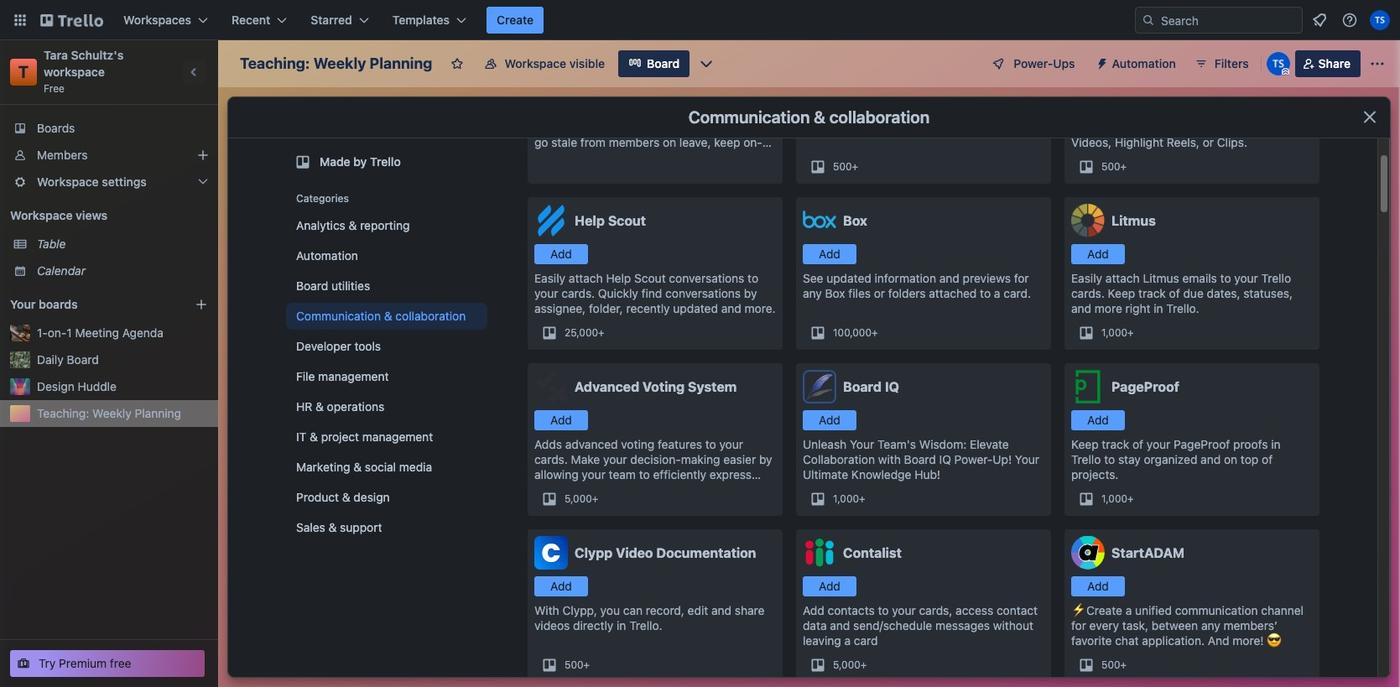 Task type: describe. For each thing, give the bounding box(es) containing it.
cards. inside adds advanced voting features to your cards. make your decision-making easier by allowing your team to efficiently express their opinions!
[[534, 452, 568, 466]]

sm image
[[1089, 50, 1112, 74]]

stale
[[551, 135, 577, 149]]

members
[[609, 135, 660, 149]]

add button for startadam
[[1071, 576, 1125, 597]]

elevate
[[970, 437, 1009, 451]]

0 vertical spatial communication
[[689, 107, 810, 127]]

updated inside see updated information and previews for any box files or folders attached to a card.
[[827, 271, 872, 285]]

of inside easily attach litmus emails to your trello cards. keep track of due dates, statuses, and more right in trello.
[[1169, 286, 1180, 300]]

keep inside easily attach litmus emails to your trello cards. keep track of due dates, statuses, and more right in trello.
[[1108, 286, 1135, 300]]

add for pageproof
[[1087, 413, 1109, 427]]

bring
[[1071, 105, 1100, 119]]

board iq
[[843, 379, 899, 394]]

teaching: weekly planning inside text box
[[240, 55, 432, 72]]

+ for contalist
[[861, 659, 867, 671]]

add button for clypp video documentation
[[534, 576, 588, 597]]

500 down directly
[[565, 659, 584, 671]]

more!
[[1233, 633, 1264, 648]]

see
[[803, 271, 823, 285]]

of down proofs
[[1262, 452, 1273, 466]]

can
[[623, 603, 643, 618]]

Board name text field
[[232, 50, 441, 77]]

0 horizontal spatial weekly
[[92, 406, 132, 420]]

developer
[[296, 339, 351, 353]]

0 horizontal spatial teaching:
[[37, 406, 89, 420]]

add for clypp video documentation
[[550, 579, 572, 593]]

huddle
[[78, 379, 117, 393]]

power-ups
[[1014, 56, 1075, 70]]

+ for advanced voting system
[[592, 492, 598, 505]]

& for product & design "link"
[[342, 490, 350, 504]]

trello. inside easily attach litmus emails to your trello cards. keep track of due dates, statuses, and more right in trello.
[[1167, 301, 1200, 315]]

express
[[710, 467, 752, 482]]

it
[[296, 430, 307, 444]]

and inside easily attach help scout conversations to your cards.  quickly find conversations by assignee, folder, recently updated and more.
[[721, 301, 742, 315]]

workspace for workspace visible
[[505, 56, 566, 70]]

wisdom:
[[919, 437, 967, 451]]

0 horizontal spatial help
[[575, 213, 605, 228]]

off
[[588, 105, 603, 119]]

any inside ⚡create a unified communication channel for every task, between any members' favorite chat application. and more! 😎
[[1201, 618, 1221, 633]]

+ for pageproof
[[1128, 492, 1134, 505]]

⚡create a unified communication channel for every task, between any members' favorite chat application. and more! 😎
[[1071, 603, 1304, 648]]

advanced
[[575, 379, 639, 394]]

500 + down "format"
[[833, 160, 858, 173]]

adds advanced voting features to your cards. make your decision-making easier by allowing your team to efficiently express their opinions!
[[534, 437, 772, 497]]

voting
[[621, 437, 655, 451]]

add for startadam
[[1087, 579, 1109, 593]]

board for board
[[647, 56, 680, 70]]

automation link
[[286, 242, 487, 269]]

in inside create standardized meeting minutes in pdf format
[[1009, 105, 1018, 119]]

board for board iq
[[843, 379, 882, 394]]

add inside 'add contacts to your cards, access contact data and send/schedule messages without leaving a card'
[[803, 603, 825, 618]]

1,000 for pageproof
[[1102, 492, 1128, 505]]

top inside keep track of your pageproof proofs in trello to stay organized and on top of projects.
[[1241, 452, 1259, 466]]

500 + down directly
[[565, 659, 590, 671]]

1,000 + for pageproof
[[1102, 492, 1134, 505]]

board link
[[618, 50, 690, 77]]

500 + down chat
[[1102, 659, 1127, 671]]

your inside easily attach help scout conversations to your cards.  quickly find conversations by assignee, folder, recently updated and more.
[[534, 286, 558, 300]]

to inside 'add contacts to your cards, access contact data and send/schedule messages without leaving a card'
[[878, 603, 889, 618]]

workspaces button
[[113, 7, 218, 34]]

developer tools link
[[286, 333, 487, 360]]

by inside made by trello "link"
[[353, 154, 367, 169]]

share
[[1319, 56, 1351, 70]]

add button for box
[[803, 244, 857, 264]]

add for litmus
[[1087, 247, 1109, 261]]

on- inside 1-on-1 meeting agenda "link"
[[48, 326, 67, 340]]

lists
[[570, 150, 591, 164]]

5,000 for contalist
[[833, 659, 861, 671]]

& for hr & operations 'link'
[[315, 399, 324, 414]]

a inside ⚡create a unified communication channel for every task, between any members' favorite chat application. and more! 😎
[[1126, 603, 1132, 618]]

0 vertical spatial box
[[843, 213, 867, 228]]

visible
[[569, 56, 605, 70]]

board for board utilities
[[296, 279, 328, 293]]

unified
[[1135, 603, 1172, 618]]

or inside see updated information and previews for any box files or folders attached to a card.
[[874, 286, 885, 300]]

your boards with 4 items element
[[10, 294, 169, 315]]

design huddle
[[37, 379, 117, 393]]

contacts
[[828, 603, 875, 618]]

0 horizontal spatial planning
[[135, 406, 181, 420]]

by inside adds advanced voting features to your cards. make your decision-making easier by allowing your team to efficiently express their opinions!
[[759, 452, 772, 466]]

add button for board iq
[[803, 410, 857, 430]]

workspace for workspace views
[[10, 208, 73, 222]]

leaving
[[803, 633, 841, 648]]

right
[[1126, 301, 1151, 315]]

add button for pageproof
[[1071, 410, 1125, 430]]

to inside keep track of your pageproof proofs in trello to stay organized and on top of projects.
[[1104, 452, 1115, 466]]

customize views image
[[698, 55, 715, 72]]

board utilities
[[296, 279, 370, 293]]

file management link
[[286, 363, 487, 390]]

1,000 + for board iq
[[833, 492, 866, 505]]

tara
[[44, 48, 68, 62]]

collaboration
[[803, 452, 875, 466]]

product
[[296, 490, 339, 504]]

by inside easily attach help scout conversations to your cards.  quickly find conversations by assignee, folder, recently updated and more.
[[744, 286, 757, 300]]

boards
[[37, 121, 75, 135]]

of up stay
[[1133, 437, 1144, 451]]

clypp video documentation
[[575, 545, 756, 560]]

to inside easily attach help scout conversations to your cards.  quickly find conversations by assignee, folder, recently updated and more.
[[748, 271, 759, 285]]

organized
[[1144, 452, 1198, 466]]

data
[[803, 618, 827, 633]]

1 vertical spatial tara schultz (taraschultz7) image
[[1267, 52, 1290, 76]]

paid time off & leave management built for teams on trello, ensure priority cards dont go stale from members on leave, keep on- top of lists
[[534, 105, 764, 164]]

members link
[[0, 142, 218, 169]]

cards. for litmus
[[1071, 286, 1105, 300]]

0 vertical spatial tara schultz (taraschultz7) image
[[1370, 10, 1390, 30]]

for for box
[[1014, 271, 1029, 285]]

power- inside power-ups button
[[1014, 56, 1053, 70]]

hub!
[[915, 467, 941, 482]]

scout inside easily attach help scout conversations to your cards.  quickly find conversations by assignee, folder, recently updated and more.
[[634, 271, 666, 285]]

5,000 for advanced voting system
[[565, 492, 592, 505]]

trello inside "link"
[[370, 154, 401, 169]]

templates
[[392, 13, 450, 27]]

board inside unleash your team's wisdom: elevate collaboration with board iq power-up! your ultimate knowledge hub!
[[904, 452, 936, 466]]

a for contalist
[[844, 633, 851, 648]]

members'
[[1224, 618, 1278, 633]]

assignee,
[[534, 301, 586, 315]]

0 horizontal spatial collaboration
[[396, 309, 466, 323]]

paid
[[534, 105, 558, 119]]

in inside with clypp, you can record, edit and share videos directly in trello.
[[617, 618, 626, 633]]

+ down highlight
[[1121, 160, 1127, 173]]

task,
[[1122, 618, 1149, 633]]

cards inside paid time off & leave management built for teams on trello, ensure priority cards dont go stale from members on leave, keep on- top of lists
[[705, 120, 735, 134]]

0 vertical spatial iq
[[885, 379, 899, 394]]

categories
[[296, 192, 349, 205]]

add contacts to your cards, access contact data and send/schedule messages without leaving a card
[[803, 603, 1038, 648]]

1
[[67, 326, 72, 340]]

workspaces
[[123, 13, 191, 27]]

up!
[[993, 452, 1012, 466]]

1,000 + for litmus
[[1102, 326, 1134, 339]]

create for create standardized meeting minutes in pdf format
[[803, 105, 839, 119]]

proofs
[[1233, 437, 1268, 451]]

track inside keep track of your pageproof proofs in trello to stay organized and on top of projects.
[[1102, 437, 1129, 451]]

trello,
[[587, 120, 620, 134]]

workspace navigation collapse icon image
[[183, 60, 206, 84]]

your inside 'add contacts to your cards, access contact data and send/schedule messages without leaving a card'
[[892, 603, 916, 618]]

25,000 +
[[565, 326, 605, 339]]

5,000 + for advanced voting system
[[565, 492, 598, 505]]

analytics & reporting
[[296, 218, 410, 232]]

without
[[993, 618, 1034, 633]]

& for "communication & collaboration" link
[[384, 309, 392, 323]]

automation inside button
[[1112, 56, 1176, 70]]

easily for litmus
[[1071, 271, 1103, 285]]

0 vertical spatial pageproof
[[1112, 379, 1180, 394]]

boards link
[[0, 115, 218, 142]]

management inside paid time off & leave management built for teams on trello, ensure priority cards dont go stale from members on leave, keep on- top of lists
[[649, 105, 719, 119]]

edit
[[688, 603, 708, 618]]

workspace settings button
[[0, 169, 218, 195]]

emails
[[1183, 271, 1217, 285]]

easily attach litmus emails to your trello cards. keep track of due dates, statuses, and more right in trello.
[[1071, 271, 1293, 315]]

board inside 'link'
[[67, 352, 99, 367]]

design
[[37, 379, 74, 393]]

to inside see updated information and previews for any box files or folders attached to a card.
[[980, 286, 991, 300]]

to up making
[[705, 437, 716, 451]]

between
[[1152, 618, 1198, 633]]

files
[[849, 286, 871, 300]]

keep track of your pageproof proofs in trello to stay organized and on top of projects.
[[1071, 437, 1281, 482]]

0 vertical spatial communication & collaboration
[[689, 107, 930, 127]]

1 horizontal spatial on
[[663, 135, 676, 149]]

make
[[571, 452, 600, 466]]

members
[[37, 148, 88, 162]]

0 horizontal spatial your
[[10, 297, 36, 311]]

show menu image
[[1369, 55, 1386, 72]]

contalist
[[843, 545, 902, 560]]

starred button
[[301, 7, 379, 34]]

create standardized meeting minutes in pdf format
[[803, 105, 1044, 134]]

knowledge
[[851, 467, 912, 482]]

1-
[[37, 326, 48, 340]]

teaching: inside text box
[[240, 55, 310, 72]]

1 horizontal spatial collaboration
[[829, 107, 930, 127]]

sales & support
[[296, 520, 382, 534]]

0 horizontal spatial communication & collaboration
[[296, 309, 466, 323]]

developer tools
[[296, 339, 381, 353]]

recent button
[[222, 7, 297, 34]]

in inside easily attach litmus emails to your trello cards. keep track of due dates, statuses, and more right in trello.
[[1154, 301, 1163, 315]]

500 + down videos,
[[1102, 160, 1127, 173]]

daily
[[37, 352, 64, 367]]

1 vertical spatial teaching: weekly planning
[[37, 406, 181, 420]]

design
[[354, 490, 390, 504]]

project
[[321, 430, 359, 444]]

on inside keep track of your pageproof proofs in trello to stay organized and on top of projects.
[[1224, 452, 1238, 466]]

calendar link
[[37, 263, 208, 279]]

+ for startadam
[[1121, 659, 1127, 671]]

and inside easily attach litmus emails to your trello cards. keep track of due dates, statuses, and more right in trello.
[[1071, 301, 1092, 315]]

to inside easily attach litmus emails to your trello cards. keep track of due dates, statuses, and more right in trello.
[[1220, 271, 1231, 285]]

teams
[[534, 120, 568, 134]]

decision-
[[630, 452, 681, 466]]

primary element
[[0, 0, 1400, 40]]

design huddle link
[[37, 378, 208, 395]]

& for marketing & social media link
[[353, 460, 362, 474]]

1 vertical spatial management
[[318, 369, 389, 383]]

0 vertical spatial litmus
[[1112, 213, 1156, 228]]



Task type: locate. For each thing, give the bounding box(es) containing it.
documentation
[[656, 545, 756, 560]]

0 horizontal spatial communication
[[296, 309, 381, 323]]

for inside paid time off & leave management built for teams on trello, ensure priority cards dont go stale from members on leave, keep on- top of lists
[[749, 105, 764, 119]]

workspace for workspace settings
[[37, 175, 99, 189]]

create up "format"
[[803, 105, 839, 119]]

100,000 +
[[833, 326, 878, 339]]

& inside "communication & collaboration" link
[[384, 309, 392, 323]]

easily for help scout
[[534, 271, 566, 285]]

hr & operations
[[296, 399, 385, 414]]

updated
[[827, 271, 872, 285], [673, 301, 718, 315]]

system
[[688, 379, 737, 394]]

and inside bring human insights to your boards and cards when attaching usertesting studies, videos, highlight reels, or clips.
[[1272, 105, 1292, 119]]

1 vertical spatial trello
[[1262, 271, 1291, 285]]

0 horizontal spatial on
[[571, 120, 584, 134]]

1 vertical spatial top
[[1241, 452, 1259, 466]]

& inside analytics & reporting 'link'
[[349, 218, 357, 232]]

any inside see updated information and previews for any box files or folders attached to a card.
[[803, 286, 822, 300]]

premium
[[59, 656, 107, 670]]

daily board
[[37, 352, 99, 367]]

cards
[[705, 120, 735, 134], [1071, 120, 1101, 134]]

0 horizontal spatial automation
[[296, 248, 358, 263]]

board left customize views icon
[[647, 56, 680, 70]]

⚡create
[[1071, 603, 1123, 618]]

1,000 down ultimate
[[833, 492, 859, 505]]

add up adds
[[550, 413, 572, 427]]

pageproof inside keep track of your pageproof proofs in trello to stay organized and on top of projects.
[[1174, 437, 1230, 451]]

1 vertical spatial litmus
[[1143, 271, 1179, 285]]

in right proofs
[[1271, 437, 1281, 451]]

5,000 down card
[[833, 659, 861, 671]]

100,000
[[833, 326, 872, 339]]

2 horizontal spatial on
[[1224, 452, 1238, 466]]

on down time
[[571, 120, 584, 134]]

1 horizontal spatial for
[[1014, 271, 1029, 285]]

+ down right
[[1128, 326, 1134, 339]]

0 vertical spatial conversations
[[669, 271, 744, 285]]

in left pdf
[[1009, 105, 1018, 119]]

add for help scout
[[550, 247, 572, 261]]

0 horizontal spatial keep
[[1071, 437, 1099, 451]]

weekly inside text box
[[314, 55, 366, 72]]

1 horizontal spatial updated
[[827, 271, 872, 285]]

analytics & reporting link
[[286, 212, 487, 239]]

1 horizontal spatial create
[[803, 105, 839, 119]]

quickly
[[598, 286, 638, 300]]

0 notifications image
[[1310, 10, 1330, 30]]

your up send/schedule
[[892, 603, 916, 618]]

& inside marketing & social media link
[[353, 460, 362, 474]]

1 vertical spatial teaching:
[[37, 406, 89, 420]]

1 vertical spatial boards
[[39, 297, 78, 311]]

add button up 'with'
[[534, 576, 588, 597]]

0 horizontal spatial top
[[534, 150, 552, 164]]

top inside paid time off & leave management built for teams on trello, ensure priority cards dont go stale from members on leave, keep on- top of lists
[[534, 150, 552, 164]]

unleash
[[803, 437, 847, 451]]

workspace views
[[10, 208, 107, 222]]

of inside paid time off & leave management built for teams on trello, ensure priority cards dont go stale from members on leave, keep on- top of lists
[[556, 150, 566, 164]]

star or unstar board image
[[451, 57, 464, 70]]

1 horizontal spatial or
[[1203, 135, 1214, 149]]

2 vertical spatial on
[[1224, 452, 1238, 466]]

2 vertical spatial your
[[1015, 452, 1040, 466]]

2 horizontal spatial trello
[[1262, 271, 1291, 285]]

& inside it & project management "link"
[[310, 430, 318, 444]]

& left standardized
[[814, 107, 826, 127]]

1 vertical spatial automation
[[296, 248, 358, 263]]

your up team
[[603, 452, 627, 466]]

5,000 +
[[565, 492, 598, 505], [833, 659, 867, 671]]

in
[[1009, 105, 1018, 119], [1154, 301, 1163, 315], [1271, 437, 1281, 451], [617, 618, 626, 633]]

0 horizontal spatial cards
[[705, 120, 735, 134]]

easily up more
[[1071, 271, 1103, 285]]

1 cards from the left
[[705, 120, 735, 134]]

0 horizontal spatial attach
[[569, 271, 603, 285]]

to up dates,
[[1220, 271, 1231, 285]]

5,000 + for contalist
[[833, 659, 867, 671]]

& left design
[[342, 490, 350, 504]]

see updated information and previews for any box files or folders attached to a card.
[[803, 271, 1031, 300]]

1 vertical spatial track
[[1102, 437, 1129, 451]]

1 horizontal spatial power-
[[1014, 56, 1053, 70]]

add up ⚡create
[[1087, 579, 1109, 593]]

help up quickly
[[606, 271, 631, 285]]

&
[[606, 105, 614, 119], [814, 107, 826, 127], [349, 218, 357, 232], [384, 309, 392, 323], [315, 399, 324, 414], [310, 430, 318, 444], [353, 460, 362, 474], [342, 490, 350, 504], [329, 520, 337, 534]]

+ down make
[[592, 492, 598, 505]]

2 attach from the left
[[1106, 271, 1140, 285]]

power- inside unleash your team's wisdom: elevate collaboration with board iq power-up! your ultimate knowledge hub!
[[954, 452, 993, 466]]

+ for help scout
[[598, 326, 605, 339]]

your up assignee,
[[534, 286, 558, 300]]

easily up assignee,
[[534, 271, 566, 285]]

for inside see updated information and previews for any box files or folders attached to a card.
[[1014, 271, 1029, 285]]

management inside "link"
[[362, 430, 433, 444]]

0 horizontal spatial tara schultz (taraschultz7) image
[[1267, 52, 1290, 76]]

1 vertical spatial planning
[[135, 406, 181, 420]]

& for analytics & reporting 'link'
[[349, 218, 357, 232]]

dates,
[[1207, 286, 1240, 300]]

scout up find
[[634, 271, 666, 285]]

conversations right find
[[665, 286, 741, 300]]

ensure
[[624, 120, 660, 134]]

teaching: weekly planning down starred dropdown button
[[240, 55, 432, 72]]

and inside with clypp, you can record, edit and share videos directly in trello.
[[711, 603, 732, 618]]

a down previews
[[994, 286, 1001, 300]]

weekly down starred dropdown button
[[314, 55, 366, 72]]

litmus down highlight
[[1112, 213, 1156, 228]]

1 attach from the left
[[569, 271, 603, 285]]

0 horizontal spatial iq
[[885, 379, 899, 394]]

1 vertical spatial collaboration
[[396, 309, 466, 323]]

file
[[296, 369, 315, 383]]

management down hr & operations 'link'
[[362, 430, 433, 444]]

top down go
[[534, 150, 552, 164]]

and
[[1272, 105, 1292, 119], [939, 271, 960, 285], [721, 301, 742, 315], [1071, 301, 1092, 315], [1201, 452, 1221, 466], [711, 603, 732, 618], [830, 618, 850, 633]]

add button up ⚡create
[[1071, 576, 1125, 597]]

and right organized
[[1201, 452, 1221, 466]]

1 horizontal spatial automation
[[1112, 56, 1176, 70]]

attach for help scout
[[569, 271, 603, 285]]

1 vertical spatial box
[[825, 286, 845, 300]]

0 vertical spatial on-
[[744, 135, 763, 149]]

attach inside easily attach litmus emails to your trello cards. keep track of due dates, statuses, and more right in trello.
[[1106, 271, 1140, 285]]

reporting
[[360, 218, 410, 232]]

table link
[[37, 236, 208, 253]]

5,000 + down allowing
[[565, 492, 598, 505]]

share
[[735, 603, 765, 618]]

1,000 + down projects.
[[1102, 492, 1134, 505]]

1 horizontal spatial top
[[1241, 452, 1259, 466]]

add for contalist
[[819, 579, 841, 593]]

0 vertical spatial help
[[575, 213, 605, 228]]

table
[[37, 237, 66, 251]]

5,000 + down card
[[833, 659, 867, 671]]

go
[[534, 135, 548, 149]]

add button up stay
[[1071, 410, 1125, 430]]

or
[[1203, 135, 1214, 149], [874, 286, 885, 300]]

1 horizontal spatial by
[[744, 286, 757, 300]]

power- up pdf
[[1014, 56, 1053, 70]]

2 horizontal spatial by
[[759, 452, 772, 466]]

boards up 1
[[39, 297, 78, 311]]

attach up quickly
[[569, 271, 603, 285]]

or inside bring human insights to your boards and cards when attaching usertesting studies, videos, highlight reels, or clips.
[[1203, 135, 1214, 149]]

and inside keep track of your pageproof proofs in trello to stay organized and on top of projects.
[[1201, 452, 1221, 466]]

keep up more
[[1108, 286, 1135, 300]]

communication up developer tools
[[296, 309, 381, 323]]

1 vertical spatial any
[[1201, 618, 1221, 633]]

attach for litmus
[[1106, 271, 1140, 285]]

with
[[534, 603, 559, 618]]

attach inside easily attach help scout conversations to your cards.  quickly find conversations by assignee, folder, recently updated and more.
[[569, 271, 603, 285]]

in right right
[[1154, 301, 1163, 315]]

easily inside easily attach litmus emails to your trello cards. keep track of due dates, statuses, and more right in trello.
[[1071, 271, 1103, 285]]

for for startadam
[[1071, 618, 1086, 633]]

power-
[[1014, 56, 1053, 70], [954, 452, 993, 466]]

0 horizontal spatial updated
[[673, 301, 718, 315]]

or down usertesting
[[1203, 135, 1214, 149]]

on- inside paid time off & leave management built for teams on trello, ensure priority cards dont go stale from members on leave, keep on- top of lists
[[744, 135, 763, 149]]

create inside create standardized meeting minutes in pdf format
[[803, 105, 839, 119]]

2 easily from the left
[[1071, 271, 1103, 285]]

500 down "format"
[[833, 160, 852, 173]]

to
[[1190, 105, 1201, 119], [748, 271, 759, 285], [1220, 271, 1231, 285], [980, 286, 991, 300], [705, 437, 716, 451], [1104, 452, 1115, 466], [639, 467, 650, 482], [878, 603, 889, 618]]

t
[[18, 62, 29, 81]]

1,000 for litmus
[[1102, 326, 1128, 339]]

of
[[556, 150, 566, 164], [1169, 286, 1180, 300], [1133, 437, 1144, 451], [1262, 452, 1273, 466]]

unleash your team's wisdom: elevate collaboration with board iq power-up! your ultimate knowledge hub!
[[803, 437, 1040, 482]]

+ up board iq
[[872, 326, 878, 339]]

add button for contalist
[[803, 576, 857, 597]]

cards. inside easily attach litmus emails to your trello cards. keep track of due dates, statuses, and more right in trello.
[[1071, 286, 1105, 300]]

& inside hr & operations 'link'
[[315, 399, 324, 414]]

1 horizontal spatial tara schultz (taraschultz7) image
[[1370, 10, 1390, 30]]

0 vertical spatial management
[[649, 105, 719, 119]]

1 horizontal spatial a
[[994, 286, 1001, 300]]

track inside easily attach litmus emails to your trello cards. keep track of due dates, statuses, and more right in trello.
[[1139, 286, 1166, 300]]

1-on-1 meeting agenda link
[[37, 325, 208, 341]]

box inside see updated information and previews for any box files or folders attached to a card.
[[825, 286, 845, 300]]

their
[[534, 482, 559, 497]]

cards inside bring human insights to your boards and cards when attaching usertesting studies, videos, highlight reels, or clips.
[[1071, 120, 1101, 134]]

a up task,
[[1126, 603, 1132, 618]]

for up dont
[[749, 105, 764, 119]]

settings
[[102, 175, 147, 189]]

pageproof
[[1112, 379, 1180, 394], [1174, 437, 1230, 451]]

+ for board iq
[[859, 492, 866, 505]]

help down the "lists"
[[575, 213, 605, 228]]

cards. up more
[[1071, 286, 1105, 300]]

by right made
[[353, 154, 367, 169]]

0 vertical spatial a
[[994, 286, 1001, 300]]

help scout
[[575, 213, 646, 228]]

+ down directly
[[584, 659, 590, 671]]

add board image
[[195, 298, 208, 311]]

time
[[561, 105, 585, 119]]

a
[[994, 286, 1001, 300], [1126, 603, 1132, 618], [844, 633, 851, 648]]

1 horizontal spatial 5,000 +
[[833, 659, 867, 671]]

1 vertical spatial trello.
[[629, 618, 662, 633]]

to inside bring human insights to your boards and cards when attaching usertesting studies, videos, highlight reels, or clips.
[[1190, 105, 1201, 119]]

your up statuses, at top right
[[1234, 271, 1258, 285]]

iq up the team's at the bottom
[[885, 379, 899, 394]]

for up favorite
[[1071, 618, 1086, 633]]

1 horizontal spatial your
[[850, 437, 874, 451]]

0 horizontal spatial a
[[844, 633, 851, 648]]

0 horizontal spatial power-
[[954, 452, 993, 466]]

0 vertical spatial keep
[[1108, 286, 1135, 300]]

search image
[[1142, 13, 1155, 27]]

+ for litmus
[[1128, 326, 1134, 339]]

2 vertical spatial management
[[362, 430, 433, 444]]

on- down dont
[[744, 135, 763, 149]]

your up easier
[[719, 437, 743, 451]]

tara schultz (taraschultz7) image right filters at top right
[[1267, 52, 1290, 76]]

1 horizontal spatial teaching: weekly planning
[[240, 55, 432, 72]]

0 vertical spatial updated
[[827, 271, 872, 285]]

automation button
[[1089, 50, 1186, 77]]

and down the contacts
[[830, 618, 850, 633]]

in inside keep track of your pageproof proofs in trello to stay organized and on top of projects.
[[1271, 437, 1281, 451]]

workspace inside popup button
[[37, 175, 99, 189]]

add up assignee,
[[550, 247, 572, 261]]

trello. inside with clypp, you can record, edit and share videos directly in trello.
[[629, 618, 662, 633]]

your inside keep track of your pageproof proofs in trello to stay organized and on top of projects.
[[1147, 437, 1171, 451]]

adds
[[534, 437, 562, 451]]

0 vertical spatial automation
[[1112, 56, 1176, 70]]

iq inside unleash your team's wisdom: elevate collaboration with board iq power-up! your ultimate knowledge hub!
[[939, 452, 951, 466]]

0 vertical spatial trello
[[370, 154, 401, 169]]

1 vertical spatial conversations
[[665, 286, 741, 300]]

board up design huddle
[[67, 352, 99, 367]]

keep inside keep track of your pageproof proofs in trello to stay organized and on top of projects.
[[1071, 437, 1099, 451]]

0 vertical spatial scout
[[608, 213, 646, 228]]

2 horizontal spatial for
[[1071, 618, 1086, 633]]

marketing & social media link
[[286, 454, 487, 481]]

1 vertical spatial on
[[663, 135, 676, 149]]

back to home image
[[40, 7, 103, 34]]

your inside easily attach litmus emails to your trello cards. keep track of due dates, statuses, and more right in trello.
[[1234, 271, 1258, 285]]

& for it & project management "link"
[[310, 430, 318, 444]]

create up the workspace visible button
[[497, 13, 534, 27]]

with
[[878, 452, 901, 466]]

management
[[649, 105, 719, 119], [318, 369, 389, 383], [362, 430, 433, 444]]

add for advanced voting system
[[550, 413, 572, 427]]

to up more.
[[748, 271, 759, 285]]

ultimate
[[803, 467, 848, 482]]

usertesting
[[1191, 120, 1255, 134]]

0 vertical spatial weekly
[[314, 55, 366, 72]]

0 vertical spatial on
[[571, 120, 584, 134]]

a inside see updated information and previews for any box files or folders attached to a card.
[[994, 286, 1001, 300]]

clypp
[[575, 545, 613, 560]]

attached
[[929, 286, 977, 300]]

& inside product & design "link"
[[342, 490, 350, 504]]

add button up more
[[1071, 244, 1125, 264]]

litmus inside easily attach litmus emails to your trello cards. keep track of due dates, statuses, and more right in trello.
[[1143, 271, 1179, 285]]

by
[[353, 154, 367, 169], [744, 286, 757, 300], [759, 452, 772, 466]]

add button up the contacts
[[803, 576, 857, 597]]

minutes
[[963, 105, 1006, 119]]

add for box
[[819, 247, 841, 261]]

25,000
[[565, 326, 598, 339]]

attach up more
[[1106, 271, 1140, 285]]

add button for litmus
[[1071, 244, 1125, 264]]

1 vertical spatial your
[[850, 437, 874, 451]]

0 vertical spatial power-
[[1014, 56, 1053, 70]]

cards. down adds
[[534, 452, 568, 466]]

top
[[534, 150, 552, 164], [1241, 452, 1259, 466]]

+ down 'folder,'
[[598, 326, 605, 339]]

1,000 for board iq
[[833, 492, 859, 505]]

1 horizontal spatial track
[[1139, 286, 1166, 300]]

management up operations
[[318, 369, 389, 383]]

this member is an admin of this board. image
[[1282, 68, 1289, 76]]

1 vertical spatial keep
[[1071, 437, 1099, 451]]

and up studies,
[[1272, 105, 1292, 119]]

easily inside easily attach help scout conversations to your cards.  quickly find conversations by assignee, folder, recently updated and more.
[[534, 271, 566, 285]]

power-ups button
[[980, 50, 1085, 77]]

to down decision-
[[639, 467, 650, 482]]

product & design link
[[286, 484, 487, 511]]

0 vertical spatial create
[[497, 13, 534, 27]]

tara schultz (taraschultz7) image
[[1370, 10, 1390, 30], [1267, 52, 1290, 76]]

add button for help scout
[[534, 244, 588, 264]]

analytics
[[296, 218, 346, 232]]

+
[[852, 160, 858, 173], [1121, 160, 1127, 173], [598, 326, 605, 339], [872, 326, 878, 339], [1128, 326, 1134, 339], [592, 492, 598, 505], [859, 492, 866, 505], [1128, 492, 1134, 505], [584, 659, 590, 671], [861, 659, 867, 671], [1121, 659, 1127, 671]]

trello inside easily attach litmus emails to your trello cards. keep track of due dates, statuses, and more right in trello.
[[1262, 271, 1291, 285]]

0 horizontal spatial on-
[[48, 326, 67, 340]]

add button up unleash
[[803, 410, 857, 430]]

0 horizontal spatial create
[[497, 13, 534, 27]]

1 horizontal spatial teaching:
[[240, 55, 310, 72]]

1 vertical spatial workspace
[[37, 175, 99, 189]]

2 vertical spatial for
[[1071, 618, 1086, 633]]

any down communication
[[1201, 618, 1221, 633]]

open information menu image
[[1342, 12, 1358, 29]]

0 vertical spatial by
[[353, 154, 367, 169]]

attach
[[569, 271, 603, 285], [1106, 271, 1140, 285]]

0 vertical spatial trello.
[[1167, 301, 1200, 315]]

1 horizontal spatial 5,000
[[833, 659, 861, 671]]

standardized
[[842, 105, 913, 119]]

1,000 + down ultimate
[[833, 492, 866, 505]]

features
[[658, 437, 702, 451]]

& inside paid time off & leave management built for teams on trello, ensure priority cards dont go stale from members on leave, keep on- top of lists
[[606, 105, 614, 119]]

1 vertical spatial communication & collaboration
[[296, 309, 466, 323]]

updated up files
[[827, 271, 872, 285]]

& left the social
[[353, 460, 362, 474]]

a for box
[[994, 286, 1001, 300]]

0 vertical spatial planning
[[370, 55, 432, 72]]

for
[[749, 105, 764, 119], [1014, 271, 1029, 285], [1071, 618, 1086, 633]]

and inside see updated information and previews for any box files or folders attached to a card.
[[939, 271, 960, 285]]

& right it at the left bottom
[[310, 430, 318, 444]]

clypp,
[[563, 603, 597, 618]]

trello inside keep track of your pageproof proofs in trello to stay organized and on top of projects.
[[1071, 452, 1101, 466]]

add button for advanced voting system
[[534, 410, 588, 430]]

& for sales & support link
[[329, 520, 337, 534]]

card.
[[1004, 286, 1031, 300]]

planning inside text box
[[370, 55, 432, 72]]

your inside bring human insights to your boards and cards when attaching usertesting studies, videos, highlight reels, or clips.
[[1204, 105, 1228, 119]]

management up priority
[[649, 105, 719, 119]]

1 vertical spatial for
[[1014, 271, 1029, 285]]

2 vertical spatial by
[[759, 452, 772, 466]]

planning down "design huddle" link
[[135, 406, 181, 420]]

Search field
[[1155, 8, 1302, 33]]

from
[[581, 135, 606, 149]]

& right analytics in the top of the page
[[349, 218, 357, 232]]

agenda
[[122, 326, 164, 340]]

1 horizontal spatial keep
[[1108, 286, 1135, 300]]

add for board iq
[[819, 413, 841, 427]]

trello up statuses, at top right
[[1262, 271, 1291, 285]]

startadam
[[1112, 545, 1185, 560]]

add up projects.
[[1087, 413, 1109, 427]]

it & project management
[[296, 430, 433, 444]]

add up unleash
[[819, 413, 841, 427]]

folder,
[[589, 301, 623, 315]]

5,000
[[565, 492, 592, 505], [833, 659, 861, 671]]

+ for clypp video documentation
[[584, 659, 590, 671]]

cards. for help scout
[[562, 286, 595, 300]]

sales & support link
[[286, 514, 487, 541]]

your up opinions!
[[582, 467, 606, 482]]

your up organized
[[1147, 437, 1171, 451]]

track up right
[[1139, 286, 1166, 300]]

planning
[[370, 55, 432, 72], [135, 406, 181, 420]]

trello. down due
[[1167, 301, 1200, 315]]

0 vertical spatial workspace
[[505, 56, 566, 70]]

& inside sales & support link
[[329, 520, 337, 534]]

a inside 'add contacts to your cards, access contact data and send/schedule messages without leaving a card'
[[844, 633, 851, 648]]

on-
[[744, 135, 763, 149], [48, 326, 67, 340]]

for inside ⚡create a unified communication channel for every task, between any members' favorite chat application. and more! 😎
[[1071, 618, 1086, 633]]

tara schultz (taraschultz7) image right open information menu icon
[[1370, 10, 1390, 30]]

workspace inside button
[[505, 56, 566, 70]]

1 horizontal spatial help
[[606, 271, 631, 285]]

made by trello
[[320, 154, 401, 169]]

board inside "link"
[[647, 56, 680, 70]]

1 vertical spatial or
[[874, 286, 885, 300]]

1 horizontal spatial communication
[[689, 107, 810, 127]]

send/schedule
[[853, 618, 932, 633]]

add
[[550, 247, 572, 261], [819, 247, 841, 261], [1087, 247, 1109, 261], [550, 413, 572, 427], [819, 413, 841, 427], [1087, 413, 1109, 427], [550, 579, 572, 593], [819, 579, 841, 593], [1087, 579, 1109, 593], [803, 603, 825, 618]]

1 vertical spatial communication
[[296, 309, 381, 323]]

2 vertical spatial workspace
[[10, 208, 73, 222]]

automation down search image
[[1112, 56, 1176, 70]]

due
[[1183, 286, 1204, 300]]

1 horizontal spatial trello.
[[1167, 301, 1200, 315]]

create for create
[[497, 13, 534, 27]]

1 vertical spatial weekly
[[92, 406, 132, 420]]

1 easily from the left
[[534, 271, 566, 285]]

0 vertical spatial 5,000
[[565, 492, 592, 505]]

cards. inside easily attach help scout conversations to your cards.  quickly find conversations by assignee, folder, recently updated and more.
[[562, 286, 595, 300]]

help inside easily attach help scout conversations to your cards.  quickly find conversations by assignee, folder, recently updated and more.
[[606, 271, 631, 285]]

1 vertical spatial power-
[[954, 452, 993, 466]]

your
[[10, 297, 36, 311], [850, 437, 874, 451], [1015, 452, 1040, 466]]

2 horizontal spatial a
[[1126, 603, 1132, 618]]

boards inside bring human insights to your boards and cards when attaching usertesting studies, videos, highlight reels, or clips.
[[1231, 105, 1269, 119]]

+ down 'knowledge'
[[859, 492, 866, 505]]

planning down templates
[[370, 55, 432, 72]]

+ for box
[[872, 326, 878, 339]]

2 cards from the left
[[1071, 120, 1101, 134]]

+ down standardized
[[852, 160, 858, 173]]

calendar
[[37, 263, 86, 278]]

1,000 + down more
[[1102, 326, 1134, 339]]

meeting
[[916, 105, 960, 119]]

500 down videos,
[[1102, 160, 1121, 173]]

1 horizontal spatial attach
[[1106, 271, 1140, 285]]

conversations up the recently
[[669, 271, 744, 285]]

boards up usertesting
[[1231, 105, 1269, 119]]

workspace
[[44, 65, 105, 79]]

box
[[843, 213, 867, 228], [825, 286, 845, 300]]

2 vertical spatial trello
[[1071, 452, 1101, 466]]

500 down chat
[[1102, 659, 1121, 671]]

and inside 'add contacts to your cards, access contact data and send/schedule messages without leaving a card'
[[830, 618, 850, 633]]

collaboration
[[829, 107, 930, 127], [396, 309, 466, 323]]

1 vertical spatial create
[[803, 105, 839, 119]]

on down proofs
[[1224, 452, 1238, 466]]

updated inside easily attach help scout conversations to your cards.  quickly find conversations by assignee, folder, recently updated and more.
[[673, 301, 718, 315]]

create inside button
[[497, 13, 534, 27]]

board down the 100,000 +
[[843, 379, 882, 394]]



Task type: vqa. For each thing, say whether or not it's contained in the screenshot.


